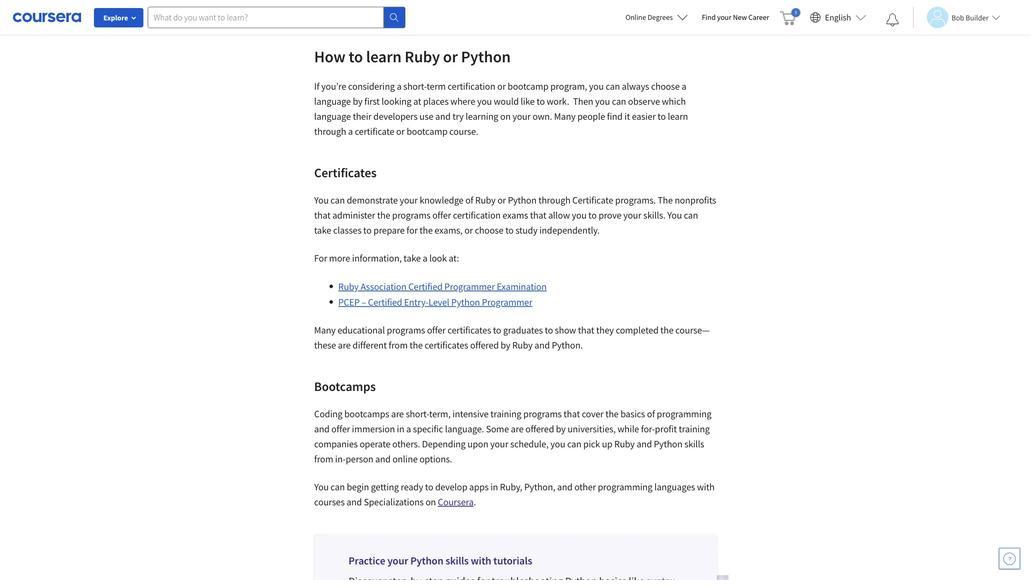 Task type: vqa. For each thing, say whether or not it's contained in the screenshot.
Professional
no



Task type: describe. For each thing, give the bounding box(es) containing it.
from inside many educational programs offer certificates to graduates to show that they completed the course— these are different from the certificates offered by ruby and python.
[[389, 339, 408, 351]]

certification inside you can demonstrate your knowledge of ruby or python through certificate programs. the nonprofits that administer the programs offer certification exams that allow you to prove your skills. you can take classes to prepare for the exams, or choose to study independently.
[[453, 209, 501, 221]]

are inside many educational programs offer certificates to graduates to show that they completed the course— these are different from the certificates offered by ruby and python.
[[338, 339, 351, 351]]

programming for of
[[657, 408, 712, 420]]

by inside coding bootcamps are short-term, intensive training programs that cover the basics of programming and offer immersion in a specific language. some are offered by universities, while for-profit training companies operate others. depending upon your schedule, you can pick up ruby and python skills from in-person and online options.
[[556, 423, 566, 435]]

pcep
[[339, 296, 360, 308]]

you up people
[[596, 95, 610, 107]]

prepare
[[374, 224, 405, 236]]

the inside coding bootcamps are short-term, intensive training programs that cover the basics of programming and offer immersion in a specific language. some are offered by universities, while for-profit training companies operate others. depending upon your schedule, you can pick up ruby and python skills from in-person and online options.
[[606, 408, 619, 420]]

considering
[[348, 80, 395, 92]]

python.
[[552, 339, 583, 351]]

can up administer
[[331, 194, 345, 206]]

operate
[[360, 438, 391, 450]]

options.
[[420, 453, 452, 465]]

learning
[[466, 110, 499, 123]]

universities,
[[568, 423, 616, 435]]

can inside coding bootcamps are short-term, intensive training programs that cover the basics of programming and offer immersion in a specific language. some are offered by universities, while for-profit training companies operate others. depending upon your schedule, you can pick up ruby and python skills from in-person and online options.
[[568, 438, 582, 450]]

like
[[521, 95, 535, 107]]

where
[[451, 95, 476, 107]]

programs inside coding bootcamps are short-term, intensive training programs that cover the basics of programming and offer immersion in a specific language. some are offered by universities, while for-profit training companies operate others. depending upon your schedule, you can pick up ruby and python skills from in-person and online options.
[[524, 408, 562, 420]]

ruby inside you can demonstrate your knowledge of ruby or python through certificate programs. the nonprofits that administer the programs offer certification exams that allow you to prove your skills. you can take classes to prepare for the exams, or choose to study independently.
[[476, 194, 496, 206]]

or up would
[[498, 80, 506, 92]]

degrees
[[648, 12, 673, 22]]

the down the "entry-"
[[410, 339, 423, 351]]

term
[[427, 80, 446, 92]]

ruby inside coding bootcamps are short-term, intensive training programs that cover the basics of programming and offer immersion in a specific language. some are offered by universities, while for-profit training companies operate others. depending upon your schedule, you can pick up ruby and python skills from in-person and online options.
[[615, 438, 635, 450]]

basics
[[621, 408, 646, 420]]

the up prepare
[[377, 209, 391, 221]]

1 vertical spatial certified
[[368, 296, 402, 308]]

your right find
[[718, 12, 732, 22]]

find
[[702, 12, 716, 22]]

ruby,
[[500, 481, 523, 493]]

look
[[430, 252, 447, 264]]

how to learn ruby or python
[[314, 46, 514, 66]]

show notifications image
[[887, 13, 900, 26]]

placeholder image
[[594, 576, 729, 580]]

1 vertical spatial programmer
[[482, 296, 533, 308]]

pcep – certified entry-level python programmer link
[[339, 296, 533, 308]]

entry-
[[404, 296, 429, 308]]

shopping cart: 1 item image
[[780, 8, 801, 25]]

developers
[[374, 110, 418, 123]]

find
[[607, 110, 623, 123]]

can up "find"
[[612, 95, 627, 107]]

association
[[361, 281, 407, 293]]

a up the looking
[[397, 80, 402, 92]]

choose inside if you're considering a short-term certification or bootcamp program, you can always choose a language by first looking at places where you would like to work.  then you can observe which language their developers use and try learning on your own. many people find it easier to learn through a certificate or bootcamp course.
[[652, 80, 680, 92]]

nonprofits
[[675, 194, 717, 206]]

and down coding
[[314, 423, 330, 435]]

that left administer
[[314, 209, 331, 221]]

your inside coding bootcamps are short-term, intensive training programs that cover the basics of programming and offer immersion in a specific language. some are offered by universities, while for-profit training companies operate others. depending upon your schedule, you can pick up ruby and python skills from in-person and online options.
[[491, 438, 509, 450]]

online degrees button
[[617, 5, 697, 29]]

bob builder
[[952, 13, 989, 22]]

in inside you can begin getting ready to develop apps in ruby, python, and other programming languages with courses and specializations on
[[491, 481, 498, 493]]

specializations
[[364, 496, 424, 508]]

to right like
[[537, 95, 545, 107]]

you can demonstrate your knowledge of ruby or python through certificate programs. the nonprofits that administer the programs offer certification exams that allow you to prove your skills. you can take classes to prepare for the exams, or choose to study independently.
[[314, 194, 717, 236]]

ruby inside many educational programs offer certificates to graduates to show that they completed the course— these are different from the certificates offered by ruby and python.
[[513, 339, 533, 351]]

apps
[[470, 481, 489, 493]]

short- inside coding bootcamps are short-term, intensive training programs that cover the basics of programming and offer immersion in a specific language. some are offered by universities, while for-profit training companies operate others. depending upon your schedule, you can pick up ruby and python skills from in-person and online options.
[[406, 408, 429, 420]]

programs inside you can demonstrate your knowledge of ruby or python through certificate programs. the nonprofits that administer the programs offer certification exams that allow you to prove your skills. you can take classes to prepare for the exams, or choose to study independently.
[[392, 209, 431, 221]]

you up learning
[[477, 95, 492, 107]]

try
[[453, 110, 464, 123]]

show
[[555, 324, 577, 336]]

your inside if you're considering a short-term certification or bootcamp program, you can always choose a language by first looking at places where you would like to work.  then you can observe which language their developers use and try learning on your own. many people find it easier to learn through a certificate or bootcamp course.
[[513, 110, 531, 123]]

level
[[429, 296, 450, 308]]

term,
[[429, 408, 451, 420]]

1 vertical spatial bootcamp
[[407, 125, 448, 138]]

while
[[618, 423, 640, 435]]

first
[[365, 95, 380, 107]]

you up then
[[589, 80, 604, 92]]

begin
[[347, 481, 369, 493]]

through inside you can demonstrate your knowledge of ruby or python through certificate programs. the nonprofits that administer the programs offer certification exams that allow you to prove your skills. you can take classes to prepare for the exams, or choose to study independently.
[[539, 194, 571, 206]]

at:
[[449, 252, 459, 264]]

that inside coding bootcamps are short-term, intensive training programs that cover the basics of programming and offer immersion in a specific language. some are offered by universities, while for-profit training companies operate others. depending upon your schedule, you can pick up ruby and python skills from in-person and online options.
[[564, 408, 580, 420]]

to right classes
[[364, 224, 372, 236]]

you inside you can demonstrate your knowledge of ruby or python through certificate programs. the nonprofits that administer the programs offer certification exams that allow you to prove your skills. you can take classes to prepare for the exams, or choose to study independently.
[[572, 209, 587, 221]]

and left "other"
[[558, 481, 573, 493]]

and inside if you're considering a short-term certification or bootcamp program, you can always choose a language by first looking at places where you would like to work.  then you can observe which language their developers use and try learning on your own. many people find it easier to learn through a certificate or bootcamp course.
[[436, 110, 451, 123]]

you're
[[322, 80, 347, 92]]

0 vertical spatial bootcamp
[[508, 80, 549, 92]]

examination
[[497, 281, 547, 293]]

use
[[420, 110, 434, 123]]

bootcamps
[[345, 408, 390, 420]]

always
[[622, 80, 650, 92]]

find your new career link
[[697, 11, 775, 24]]

0 horizontal spatial skills
[[446, 554, 469, 568]]

and down operate
[[376, 453, 391, 465]]

the
[[658, 194, 673, 206]]

python inside you can demonstrate your knowledge of ruby or python through certificate programs. the nonprofits that administer the programs offer certification exams that allow you to prove your skills. you can take classes to prepare for the exams, or choose to study independently.
[[508, 194, 537, 206]]

certificate
[[355, 125, 395, 138]]

if you're considering a short-term certification or bootcamp program, you can always choose a language by first looking at places where you would like to work.  then you can observe which language their developers use and try learning on your own. many people find it easier to learn through a certificate or bootcamp course.
[[314, 80, 689, 138]]

these
[[314, 339, 336, 351]]

python inside coding bootcamps are short-term, intensive training programs that cover the basics of programming and offer immersion in a specific language. some are offered by universities, while for-profit training companies operate others. depending upon your schedule, you can pick up ruby and python skills from in-person and online options.
[[654, 438, 683, 450]]

others.
[[393, 438, 420, 450]]

coursera link
[[438, 496, 474, 508]]

to left graduates
[[493, 324, 502, 336]]

0 vertical spatial learn
[[366, 46, 402, 66]]

how
[[314, 46, 346, 66]]

you inside coding bootcamps are short-term, intensive training programs that cover the basics of programming and offer immersion in a specific language. some are offered by universities, while for-profit training companies operate others. depending upon your schedule, you can pick up ruby and python skills from in-person and online options.
[[551, 438, 566, 450]]

.
[[474, 496, 476, 508]]

educational
[[338, 324, 385, 336]]

specific
[[413, 423, 443, 435]]

languages
[[655, 481, 696, 493]]

bob
[[952, 13, 965, 22]]

online
[[626, 12, 647, 22]]

can left always
[[606, 80, 620, 92]]

course—
[[676, 324, 710, 336]]

take inside you can demonstrate your knowledge of ruby or python through certificate programs. the nonprofits that administer the programs offer certification exams that allow you to prove your skills. you can take classes to prepare for the exams, or choose to study independently.
[[314, 224, 332, 236]]

to right 'how'
[[349, 46, 363, 66]]

from inside coding bootcamps are short-term, intensive training programs that cover the basics of programming and offer immersion in a specific language. some are offered by universities, while for-profit training companies operate others. depending upon your schedule, you can pick up ruby and python skills from in-person and online options.
[[314, 453, 334, 465]]

easier
[[632, 110, 656, 123]]

ruby association certified programmer examination link
[[339, 281, 547, 293]]

bootcamps
[[314, 378, 376, 394]]

online degrees
[[626, 12, 673, 22]]

skills.
[[644, 209, 666, 221]]

information,
[[352, 252, 402, 264]]

up
[[602, 438, 613, 450]]

1 horizontal spatial take
[[404, 252, 421, 264]]

other
[[575, 481, 596, 493]]

practice your python skills with tutorials
[[349, 554, 533, 568]]

1 vertical spatial you
[[668, 209, 682, 221]]

getting
[[371, 481, 399, 493]]

by inside many educational programs offer certificates to graduates to show that they completed the course— these are different from the certificates offered by ruby and python.
[[501, 339, 511, 351]]

of inside you can demonstrate your knowledge of ruby or python through certificate programs. the nonprofits that administer the programs offer certification exams that allow you to prove your skills. you can take classes to prepare for the exams, or choose to study independently.
[[466, 194, 474, 206]]

language.
[[445, 423, 484, 435]]

coding bootcamps are short-term, intensive training programs that cover the basics of programming and offer immersion in a specific language. some are offered by universities, while for-profit training companies operate others. depending upon your schedule, you can pick up ruby and python skills from in-person and online options.
[[314, 408, 712, 465]]

for
[[314, 252, 327, 264]]

find your new career
[[702, 12, 770, 22]]

you can begin getting ready to develop apps in ruby, python, and other programming languages with courses and specializations on
[[314, 481, 715, 508]]

python inside ruby association certified programmer examination pcep – certified entry-level python programmer
[[452, 296, 480, 308]]

coursera
[[438, 496, 474, 508]]

new
[[733, 12, 748, 22]]

help center image
[[1004, 552, 1017, 565]]

at
[[414, 95, 422, 107]]

0 horizontal spatial training
[[491, 408, 522, 420]]

or right exams,
[[465, 224, 473, 236]]

classes
[[333, 224, 362, 236]]

can inside you can begin getting ready to develop apps in ruby, python, and other programming languages with courses and specializations on
[[331, 481, 345, 493]]

or up term
[[443, 46, 458, 66]]

–
[[362, 296, 366, 308]]

2 language from the top
[[314, 110, 351, 123]]

administer
[[333, 209, 376, 221]]

choose inside you can demonstrate your knowledge of ruby or python through certificate programs. the nonprofits that administer the programs offer certification exams that allow you to prove your skills. you can take classes to prepare for the exams, or choose to study independently.
[[475, 224, 504, 236]]



Task type: locate. For each thing, give the bounding box(es) containing it.
training right profit
[[679, 423, 710, 435]]

0 vertical spatial offer
[[433, 209, 451, 221]]

study
[[516, 224, 538, 236]]

you down "certificates"
[[314, 194, 329, 206]]

ruby down while
[[615, 438, 635, 450]]

1 horizontal spatial through
[[539, 194, 571, 206]]

builder
[[966, 13, 989, 22]]

offer down pcep – certified entry-level python programmer link
[[427, 324, 446, 336]]

the right cover
[[606, 408, 619, 420]]

some
[[486, 423, 509, 435]]

1 vertical spatial with
[[471, 554, 492, 568]]

1 horizontal spatial many
[[554, 110, 576, 123]]

offer inside coding bootcamps are short-term, intensive training programs that cover the basics of programming and offer immersion in a specific language. some are offered by universities, while for-profit training companies operate others. depending upon your schedule, you can pick up ruby and python skills from in-person and online options.
[[332, 423, 350, 435]]

0 horizontal spatial learn
[[366, 46, 402, 66]]

certification up where
[[448, 80, 496, 92]]

the right for
[[420, 224, 433, 236]]

and down begin
[[347, 496, 362, 508]]

are up 'schedule,'
[[511, 423, 524, 435]]

0 horizontal spatial offered
[[470, 339, 499, 351]]

0 vertical spatial skills
[[685, 438, 705, 450]]

1 vertical spatial skills
[[446, 554, 469, 568]]

cover
[[582, 408, 604, 420]]

1 vertical spatial take
[[404, 252, 421, 264]]

take left classes
[[314, 224, 332, 236]]

your down some
[[491, 438, 509, 450]]

1 vertical spatial offer
[[427, 324, 446, 336]]

you for languages
[[314, 481, 329, 493]]

on inside if you're considering a short-term certification or bootcamp program, you can always choose a language by first looking at places where you would like to work.  then you can observe which language their developers use and try learning on your own. many people find it easier to learn through a certificate or bootcamp course.
[[501, 110, 511, 123]]

2 horizontal spatial by
[[556, 423, 566, 435]]

upon
[[468, 438, 489, 450]]

and left try
[[436, 110, 451, 123]]

programs up for
[[392, 209, 431, 221]]

learn up considering
[[366, 46, 402, 66]]

in
[[397, 423, 405, 435], [491, 481, 498, 493]]

through inside if you're considering a short-term certification or bootcamp program, you can always choose a language by first looking at places where you would like to work.  then you can observe which language their developers use and try learning on your own. many people find it easier to learn through a certificate or bootcamp course.
[[314, 125, 346, 138]]

1 language from the top
[[314, 95, 351, 107]]

1 vertical spatial programming
[[598, 481, 653, 493]]

your down like
[[513, 110, 531, 123]]

0 vertical spatial training
[[491, 408, 522, 420]]

0 vertical spatial on
[[501, 110, 511, 123]]

programmer down at:
[[445, 281, 495, 293]]

0 vertical spatial are
[[338, 339, 351, 351]]

you inside you can begin getting ready to develop apps in ruby, python, and other programming languages with courses and specializations on
[[314, 481, 329, 493]]

1 horizontal spatial offered
[[526, 423, 555, 435]]

graduates
[[504, 324, 543, 336]]

different
[[353, 339, 387, 351]]

english button
[[806, 0, 871, 35]]

coursera .
[[438, 496, 476, 508]]

0 horizontal spatial choose
[[475, 224, 504, 236]]

explore
[[103, 13, 128, 23]]

your down programs.
[[624, 209, 642, 221]]

programming up profit
[[657, 408, 712, 420]]

it
[[625, 110, 631, 123]]

of right knowledge
[[466, 194, 474, 206]]

certificate
[[573, 194, 614, 206]]

more
[[329, 252, 350, 264]]

1 horizontal spatial programming
[[657, 408, 712, 420]]

0 vertical spatial programmer
[[445, 281, 495, 293]]

ruby
[[405, 46, 440, 66], [476, 194, 496, 206], [339, 281, 359, 293], [513, 339, 533, 351], [615, 438, 635, 450]]

can left pick
[[568, 438, 582, 450]]

None search field
[[148, 7, 406, 28]]

intensive
[[453, 408, 489, 420]]

in inside coding bootcamps are short-term, intensive training programs that cover the basics of programming and offer immersion in a specific language. some are offered by universities, while for-profit training companies operate others. depending upon your schedule, you can pick up ruby and python skills from in-person and online options.
[[397, 423, 405, 435]]

2 vertical spatial offer
[[332, 423, 350, 435]]

0 vertical spatial certification
[[448, 80, 496, 92]]

short- up specific
[[406, 408, 429, 420]]

allow
[[549, 209, 570, 221]]

then
[[573, 95, 594, 107]]

would
[[494, 95, 519, 107]]

to down exams
[[506, 224, 514, 236]]

1 vertical spatial short-
[[406, 408, 429, 420]]

0 vertical spatial take
[[314, 224, 332, 236]]

1 vertical spatial language
[[314, 110, 351, 123]]

1 vertical spatial through
[[539, 194, 571, 206]]

offer inside many educational programs offer certificates to graduates to show that they completed the course— these are different from the certificates offered by ruby and python.
[[427, 324, 446, 336]]

many right own. on the top of the page
[[554, 110, 576, 123]]

programming right "other"
[[598, 481, 653, 493]]

and down graduates
[[535, 339, 550, 351]]

by left universities,
[[556, 423, 566, 435]]

1 vertical spatial offered
[[526, 423, 555, 435]]

to
[[349, 46, 363, 66], [537, 95, 545, 107], [658, 110, 666, 123], [589, 209, 597, 221], [364, 224, 372, 236], [506, 224, 514, 236], [493, 324, 502, 336], [545, 324, 553, 336], [425, 481, 434, 493]]

1 vertical spatial many
[[314, 324, 336, 336]]

that up study
[[530, 209, 547, 221]]

or up exams
[[498, 194, 506, 206]]

1 vertical spatial training
[[679, 423, 710, 435]]

from
[[389, 339, 408, 351], [314, 453, 334, 465]]

that left cover
[[564, 408, 580, 420]]

to down certificate
[[589, 209, 597, 221]]

1 vertical spatial learn
[[668, 110, 689, 123]]

1 vertical spatial certification
[[453, 209, 501, 221]]

certified up the "entry-"
[[409, 281, 443, 293]]

1 vertical spatial choose
[[475, 224, 504, 236]]

a inside coding bootcamps are short-term, intensive training programs that cover the basics of programming and offer immersion in a specific language. some are offered by universities, while for-profit training companies operate others. depending upon your schedule, you can pick up ruby and python skills from in-person and online options.
[[407, 423, 411, 435]]

ready
[[401, 481, 423, 493]]

for more information, take a look at:
[[314, 252, 459, 264]]

demonstrate
[[347, 194, 398, 206]]

schedule,
[[511, 438, 549, 450]]

that left the they
[[578, 324, 595, 336]]

you right 'schedule,'
[[551, 438, 566, 450]]

1 horizontal spatial are
[[391, 408, 404, 420]]

0 vertical spatial certified
[[409, 281, 443, 293]]

with inside you can begin getting ready to develop apps in ruby, python, and other programming languages with courses and specializations on
[[697, 481, 715, 493]]

of up for-
[[647, 408, 655, 420]]

1 horizontal spatial of
[[647, 408, 655, 420]]

the
[[377, 209, 391, 221], [420, 224, 433, 236], [661, 324, 674, 336], [410, 339, 423, 351], [606, 408, 619, 420]]

with
[[697, 481, 715, 493], [471, 554, 492, 568]]

0 vertical spatial language
[[314, 95, 351, 107]]

of
[[466, 194, 474, 206], [647, 408, 655, 420]]

choose down exams
[[475, 224, 504, 236]]

prove
[[599, 209, 622, 221]]

choose up the which
[[652, 80, 680, 92]]

learn down the which
[[668, 110, 689, 123]]

0 horizontal spatial by
[[353, 95, 363, 107]]

offered inside many educational programs offer certificates to graduates to show that they completed the course— these are different from the certificates offered by ruby and python.
[[470, 339, 499, 351]]

by inside if you're considering a short-term certification or bootcamp program, you can always choose a language by first looking at places where you would like to work.  then you can observe which language their developers use and try learning on your own. many people find it easier to learn through a certificate or bootcamp course.
[[353, 95, 363, 107]]

1 vertical spatial certificates
[[425, 339, 469, 351]]

1 vertical spatial programs
[[387, 324, 425, 336]]

programs inside many educational programs offer certificates to graduates to show that they completed the course— these are different from the certificates offered by ruby and python.
[[387, 324, 425, 336]]

0 horizontal spatial take
[[314, 224, 332, 236]]

bootcamp
[[508, 80, 549, 92], [407, 125, 448, 138]]

1 horizontal spatial certified
[[409, 281, 443, 293]]

offer down knowledge
[[433, 209, 451, 221]]

a up others.
[[407, 423, 411, 435]]

many inside if you're considering a short-term certification or bootcamp program, you can always choose a language by first looking at places where you would like to work.  then you can observe which language their developers use and try learning on your own. many people find it easier to learn through a certificate or bootcamp course.
[[554, 110, 576, 123]]

0 vertical spatial programming
[[657, 408, 712, 420]]

1 vertical spatial on
[[426, 496, 436, 508]]

and inside many educational programs offer certificates to graduates to show that they completed the course— these are different from the certificates offered by ruby and python.
[[535, 339, 550, 351]]

career
[[749, 12, 770, 22]]

course.
[[450, 125, 479, 138]]

or
[[443, 46, 458, 66], [498, 80, 506, 92], [397, 125, 405, 138], [498, 194, 506, 206], [465, 224, 473, 236]]

to right "easier"
[[658, 110, 666, 123]]

take
[[314, 224, 332, 236], [404, 252, 421, 264]]

many
[[554, 110, 576, 123], [314, 324, 336, 336]]

learn inside if you're considering a short-term certification or bootcamp program, you can always choose a language by first looking at places where you would like to work.  then you can observe which language their developers use and try learning on your own. many people find it easier to learn through a certificate or bootcamp course.
[[668, 110, 689, 123]]

0 horizontal spatial bootcamp
[[407, 125, 448, 138]]

ruby inside ruby association certified programmer examination pcep – certified entry-level python programmer
[[339, 281, 359, 293]]

your right practice
[[388, 554, 409, 568]]

you
[[589, 80, 604, 92], [477, 95, 492, 107], [596, 95, 610, 107], [572, 209, 587, 221], [551, 438, 566, 450]]

you up independently.
[[572, 209, 587, 221]]

exams,
[[435, 224, 463, 236]]

and
[[436, 110, 451, 123], [535, 339, 550, 351], [314, 423, 330, 435], [637, 438, 652, 450], [376, 453, 391, 465], [558, 481, 573, 493], [347, 496, 362, 508]]

completed
[[616, 324, 659, 336]]

from left in-
[[314, 453, 334, 465]]

0 vertical spatial you
[[314, 194, 329, 206]]

observe
[[629, 95, 660, 107]]

programs down the "entry-"
[[387, 324, 425, 336]]

coding
[[314, 408, 343, 420]]

and down for-
[[637, 438, 652, 450]]

0 vertical spatial with
[[697, 481, 715, 493]]

pick
[[584, 438, 601, 450]]

programming for other
[[598, 481, 653, 493]]

1 horizontal spatial learn
[[668, 110, 689, 123]]

with right languages
[[697, 481, 715, 493]]

ruby up term
[[405, 46, 440, 66]]

0 horizontal spatial through
[[314, 125, 346, 138]]

2 vertical spatial programs
[[524, 408, 562, 420]]

a left look
[[423, 252, 428, 264]]

bootcamp up like
[[508, 80, 549, 92]]

from right different
[[389, 339, 408, 351]]

0 vertical spatial in
[[397, 423, 405, 435]]

in-
[[335, 453, 346, 465]]

ruby association certified programmer examination pcep – certified entry-level python programmer
[[339, 281, 547, 308]]

training up some
[[491, 408, 522, 420]]

program,
[[551, 80, 588, 92]]

independently.
[[540, 224, 600, 236]]

1 horizontal spatial skills
[[685, 438, 705, 450]]

you up courses at the left
[[314, 481, 329, 493]]

0 horizontal spatial many
[[314, 324, 336, 336]]

many inside many educational programs offer certificates to graduates to show that they completed the course— these are different from the certificates offered by ruby and python.
[[314, 324, 336, 336]]

ruby right knowledge
[[476, 194, 496, 206]]

in right apps
[[491, 481, 498, 493]]

language left their
[[314, 110, 351, 123]]

to left show
[[545, 324, 553, 336]]

0 vertical spatial many
[[554, 110, 576, 123]]

own.
[[533, 110, 553, 123]]

many up these
[[314, 324, 336, 336]]

certification up exams,
[[453, 209, 501, 221]]

1 vertical spatial of
[[647, 408, 655, 420]]

programming inside you can begin getting ready to develop apps in ruby, python, and other programming languages with courses and specializations on
[[598, 481, 653, 493]]

0 horizontal spatial in
[[397, 423, 405, 435]]

immersion
[[352, 423, 395, 435]]

english
[[826, 12, 852, 23]]

1 horizontal spatial with
[[697, 481, 715, 493]]

0 horizontal spatial with
[[471, 554, 492, 568]]

0 horizontal spatial certified
[[368, 296, 402, 308]]

certification
[[448, 80, 496, 92], [453, 209, 501, 221]]

0 vertical spatial programs
[[392, 209, 431, 221]]

certificates
[[314, 164, 377, 181]]

0 vertical spatial choose
[[652, 80, 680, 92]]

1 horizontal spatial on
[[501, 110, 511, 123]]

0 vertical spatial offered
[[470, 339, 499, 351]]

offer up companies at bottom
[[332, 423, 350, 435]]

1 horizontal spatial bootcamp
[[508, 80, 549, 92]]

certificates
[[448, 324, 492, 336], [425, 339, 469, 351]]

2 horizontal spatial are
[[511, 423, 524, 435]]

companies
[[314, 438, 358, 450]]

1 vertical spatial are
[[391, 408, 404, 420]]

on down would
[[501, 110, 511, 123]]

a
[[397, 80, 402, 92], [682, 80, 687, 92], [348, 125, 353, 138], [423, 252, 428, 264], [407, 423, 411, 435]]

through
[[314, 125, 346, 138], [539, 194, 571, 206]]

knowledge
[[420, 194, 464, 206]]

or down developers at the left top of the page
[[397, 125, 405, 138]]

0 horizontal spatial are
[[338, 339, 351, 351]]

0 vertical spatial certificates
[[448, 324, 492, 336]]

1 vertical spatial from
[[314, 453, 334, 465]]

develop
[[436, 481, 468, 493]]

0 vertical spatial by
[[353, 95, 363, 107]]

offer inside you can demonstrate your knowledge of ruby or python through certificate programs. the nonprofits that administer the programs offer certification exams that allow you to prove your skills. you can take classes to prepare for the exams, or choose to study independently.
[[433, 209, 451, 221]]

1 horizontal spatial training
[[679, 423, 710, 435]]

1 vertical spatial in
[[491, 481, 498, 493]]

you down the on the top right
[[668, 209, 682, 221]]

short- inside if you're considering a short-term certification or bootcamp program, you can always choose a language by first looking at places where you would like to work.  then you can observe which language their developers use and try learning on your own. many people find it easier to learn through a certificate or bootcamp course.
[[404, 80, 427, 92]]

are up immersion
[[391, 408, 404, 420]]

0 vertical spatial of
[[466, 194, 474, 206]]

0 horizontal spatial on
[[426, 496, 436, 508]]

0 vertical spatial through
[[314, 125, 346, 138]]

the left 'course—'
[[661, 324, 674, 336]]

0 horizontal spatial of
[[466, 194, 474, 206]]

0 horizontal spatial programming
[[598, 481, 653, 493]]

looking
[[382, 95, 412, 107]]

1 horizontal spatial from
[[389, 339, 408, 351]]

2 vertical spatial by
[[556, 423, 566, 435]]

programs up 'schedule,'
[[524, 408, 562, 420]]

by left first
[[353, 95, 363, 107]]

of inside coding bootcamps are short-term, intensive training programs that cover the basics of programming and offer immersion in a specific language. some are offered by universities, while for-profit training companies operate others. depending upon your schedule, you can pick up ruby and python skills from in-person and online options.
[[647, 408, 655, 420]]

courses
[[314, 496, 345, 508]]

bob builder button
[[914, 7, 1001, 28]]

1 vertical spatial by
[[501, 339, 511, 351]]

skills inside coding bootcamps are short-term, intensive training programs that cover the basics of programming and offer immersion in a specific language. some are offered by universities, while for-profit training companies operate others. depending upon your schedule, you can pick up ruby and python skills from in-person and online options.
[[685, 438, 705, 450]]

through up allow
[[539, 194, 571, 206]]

ruby up pcep
[[339, 281, 359, 293]]

for
[[407, 224, 418, 236]]

people
[[578, 110, 606, 123]]

python,
[[525, 481, 556, 493]]

2 vertical spatial you
[[314, 481, 329, 493]]

What do you want to learn? text field
[[148, 7, 384, 28]]

on inside you can begin getting ready to develop apps in ruby, python, and other programming languages with courses and specializations on
[[426, 496, 436, 508]]

python
[[461, 46, 511, 66], [508, 194, 537, 206], [452, 296, 480, 308], [654, 438, 683, 450], [411, 554, 444, 568]]

1 horizontal spatial by
[[501, 339, 511, 351]]

online
[[393, 453, 418, 465]]

can down nonprofits
[[684, 209, 699, 221]]

offered inside coding bootcamps are short-term, intensive training programs that cover the basics of programming and offer immersion in a specific language. some are offered by universities, while for-profit training companies operate others. depending upon your schedule, you can pick up ruby and python skills from in-person and online options.
[[526, 423, 555, 435]]

language down you're
[[314, 95, 351, 107]]

on left the coursera at the bottom left of the page
[[426, 496, 436, 508]]

to right ready
[[425, 481, 434, 493]]

bootcamp down use
[[407, 125, 448, 138]]

certification inside if you're considering a short-term certification or bootcamp program, you can always choose a language by first looking at places where you would like to work.  then you can observe which language their developers use and try learning on your own. many people find it easier to learn through a certificate or bootcamp course.
[[448, 80, 496, 92]]

that inside many educational programs offer certificates to graduates to show that they completed the course— these are different from the certificates offered by ruby and python.
[[578, 324, 595, 336]]

programming inside coding bootcamps are short-term, intensive training programs that cover the basics of programming and offer immersion in a specific language. some are offered by universities, while for-profit training companies operate others. depending upon your schedule, you can pick up ruby and python skills from in-person and online options.
[[657, 408, 712, 420]]

offered
[[470, 339, 499, 351], [526, 423, 555, 435]]

coursera image
[[13, 9, 81, 26]]

programmer down examination
[[482, 296, 533, 308]]

ruby down graduates
[[513, 339, 533, 351]]

by down graduates
[[501, 339, 511, 351]]

with left the tutorials
[[471, 554, 492, 568]]

a up the which
[[682, 80, 687, 92]]

through up "certificates"
[[314, 125, 346, 138]]

your up for
[[400, 194, 418, 206]]

profit
[[655, 423, 677, 435]]

2 vertical spatial are
[[511, 423, 524, 435]]

short- up at
[[404, 80, 427, 92]]

0 vertical spatial short-
[[404, 80, 427, 92]]

can up courses at the left
[[331, 481, 345, 493]]

0 horizontal spatial from
[[314, 453, 334, 465]]

0 vertical spatial from
[[389, 339, 408, 351]]

1 horizontal spatial in
[[491, 481, 498, 493]]

are right these
[[338, 339, 351, 351]]

1 horizontal spatial choose
[[652, 80, 680, 92]]

to inside you can begin getting ready to develop apps in ruby, python, and other programming languages with courses and specializations on
[[425, 481, 434, 493]]

you for that
[[314, 194, 329, 206]]

depending
[[422, 438, 466, 450]]

a down their
[[348, 125, 353, 138]]



